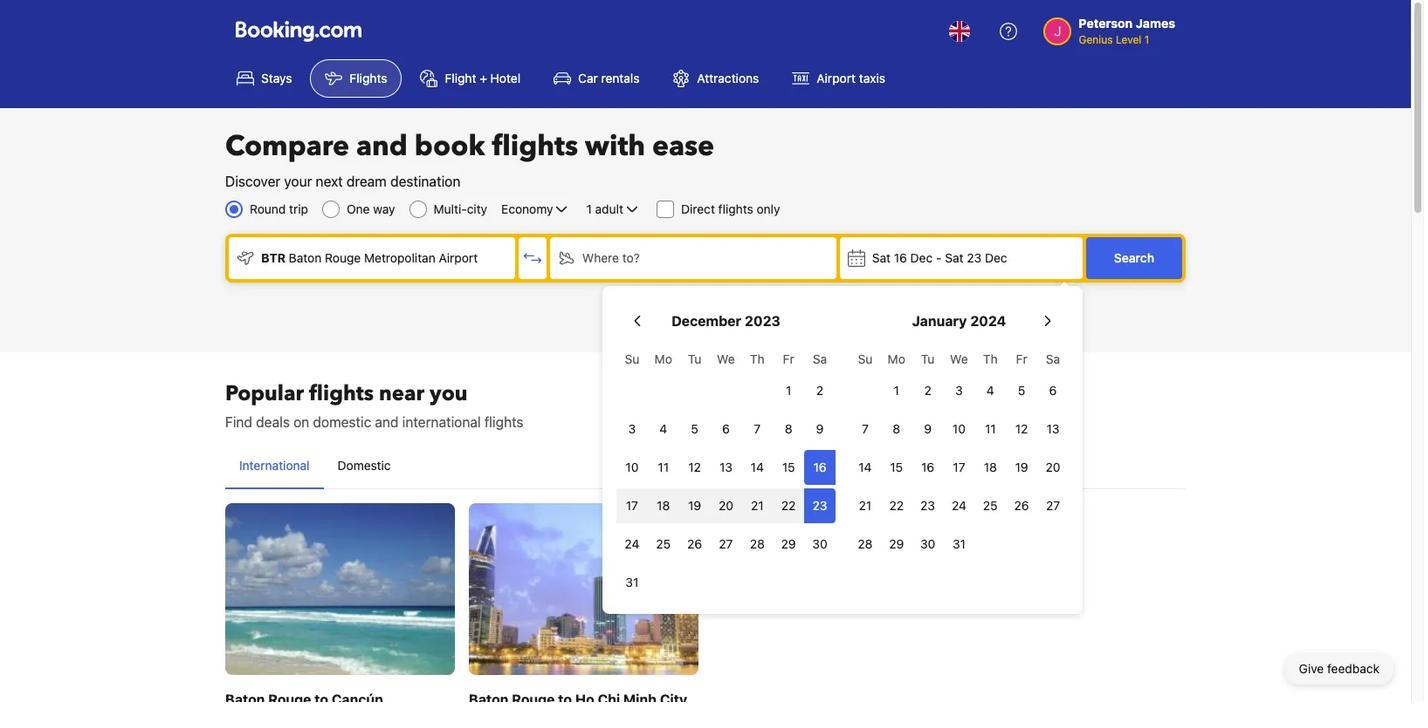 Task type: describe. For each thing, give the bounding box(es) containing it.
10 January 2024 checkbox
[[944, 412, 975, 447]]

direct flights only
[[681, 202, 780, 217]]

6 January 2024 checkbox
[[1037, 374, 1069, 409]]

genius
[[1079, 33, 1113, 46]]

16 for 16 january 2024 checkbox
[[921, 460, 935, 475]]

5 for 5 january 2024 checkbox
[[1018, 383, 1026, 398]]

22 for 22 "option"
[[889, 499, 904, 513]]

31 January 2024 checkbox
[[944, 527, 975, 562]]

deals
[[256, 415, 290, 431]]

and inside popular flights near you find deals on domestic and international flights
[[375, 415, 399, 431]]

16 for 16 december 2023 checkbox
[[813, 460, 827, 475]]

taxis
[[859, 71, 885, 86]]

27 January 2024 checkbox
[[1037, 489, 1069, 524]]

8 January 2024 checkbox
[[881, 412, 912, 447]]

we for december
[[717, 352, 735, 367]]

1 inside peterson james genius level 1
[[1145, 33, 1149, 46]]

1 January 2024 checkbox
[[881, 374, 912, 409]]

metropolitan
[[364, 251, 436, 265]]

22 December 2023 checkbox
[[773, 489, 804, 524]]

2 dec from the left
[[985, 251, 1007, 265]]

9 for 9 checkbox
[[816, 422, 824, 437]]

17 cell
[[617, 486, 648, 524]]

multi-
[[434, 202, 467, 217]]

economy
[[501, 202, 553, 217]]

29 for '29' option at the bottom of the page
[[889, 537, 904, 552]]

airport taxis
[[817, 71, 885, 86]]

21 January 2024 checkbox
[[850, 489, 881, 524]]

23 for 23 option
[[813, 499, 827, 513]]

26 January 2024 checkbox
[[1006, 489, 1037, 524]]

23 for 23 january 2024 checkbox
[[921, 499, 935, 513]]

9 December 2023 checkbox
[[804, 412, 836, 447]]

stays link
[[222, 59, 307, 98]]

17 December 2023 checkbox
[[617, 489, 648, 524]]

compare
[[225, 127, 349, 166]]

city
[[467, 202, 487, 217]]

26 for 26 checkbox
[[687, 537, 702, 552]]

17 January 2024 checkbox
[[944, 451, 975, 486]]

27 December 2023 checkbox
[[710, 527, 742, 562]]

feedback
[[1327, 662, 1380, 677]]

18 January 2024 checkbox
[[975, 451, 1006, 486]]

17 for 17 option
[[953, 460, 965, 475]]

peterson
[[1079, 16, 1133, 31]]

give
[[1299, 662, 1324, 677]]

29 for 29 "checkbox"
[[781, 537, 796, 552]]

+
[[480, 71, 487, 86]]

baton rouge to ho chi minh city image
[[469, 504, 699, 676]]

25 January 2024 checkbox
[[975, 489, 1006, 524]]

fr for 2023
[[783, 352, 794, 367]]

21 for 21 option
[[859, 499, 872, 513]]

give feedback button
[[1285, 654, 1394, 686]]

tu for january 2024
[[921, 352, 935, 367]]

2 for january 2024
[[924, 383, 932, 398]]

30 December 2023 checkbox
[[804, 527, 836, 562]]

17 for 17 checkbox
[[626, 499, 638, 513]]

direct
[[681, 202, 715, 217]]

give feedback
[[1299, 662, 1380, 677]]

popular flights near you find deals on domestic and international flights
[[225, 380, 524, 431]]

dream
[[347, 174, 387, 189]]

2 December 2023 checkbox
[[804, 374, 836, 409]]

rouge
[[325, 251, 361, 265]]

you
[[430, 380, 468, 409]]

20 December 2023 checkbox
[[710, 489, 742, 524]]

2024
[[970, 314, 1006, 329]]

trip
[[289, 202, 308, 217]]

sa for 2024
[[1046, 352, 1060, 367]]

december
[[672, 314, 742, 329]]

6 for 6 option
[[722, 422, 730, 437]]

20 for 20 january 2024 checkbox
[[1046, 460, 1061, 475]]

14 December 2023 checkbox
[[742, 451, 773, 486]]

13 December 2023 checkbox
[[710, 451, 742, 486]]

tu for december 2023
[[688, 352, 702, 367]]

23 December 2023 checkbox
[[804, 489, 836, 524]]

10 December 2023 checkbox
[[617, 451, 648, 486]]

we for january
[[950, 352, 968, 367]]

25 for 25 january 2024 option
[[983, 499, 998, 513]]

1 dec from the left
[[911, 251, 933, 265]]

level
[[1116, 33, 1142, 46]]

book
[[415, 127, 485, 166]]

car
[[578, 71, 598, 86]]

flights
[[350, 71, 387, 86]]

adult
[[595, 202, 624, 217]]

11 for 11 checkbox
[[658, 460, 669, 475]]

28 for 28 option
[[858, 537, 873, 552]]

2 January 2024 checkbox
[[912, 374, 944, 409]]

11 December 2023 checkbox
[[648, 451, 679, 486]]

round trip
[[250, 202, 308, 217]]

22 for 22 checkbox
[[781, 499, 796, 513]]

search button
[[1086, 238, 1182, 279]]

21 for the 21 december 2023 option
[[751, 499, 764, 513]]

26 December 2023 checkbox
[[679, 527, 710, 562]]

16 inside dropdown button
[[894, 251, 907, 265]]

29 January 2024 checkbox
[[881, 527, 912, 562]]

28 January 2024 checkbox
[[850, 527, 881, 562]]

on
[[293, 415, 309, 431]]

8 December 2023 checkbox
[[773, 412, 804, 447]]

23 cell
[[804, 486, 836, 524]]

sat 16 dec - sat 23 dec
[[872, 251, 1007, 265]]

19 January 2024 checkbox
[[1006, 451, 1037, 486]]

14 for 14 option
[[859, 460, 872, 475]]

multi-city
[[434, 202, 487, 217]]

flights link
[[310, 59, 402, 98]]

2023
[[745, 314, 781, 329]]

destination
[[390, 174, 461, 189]]

24 for 24 option
[[625, 537, 640, 552]]

16 cell
[[804, 447, 836, 486]]

15 for 15 checkbox
[[890, 460, 903, 475]]

rentals
[[601, 71, 640, 86]]

where
[[582, 251, 619, 265]]

11 January 2024 checkbox
[[975, 412, 1006, 447]]

flight + hotel link
[[406, 59, 535, 98]]

27 for the 27 december 2023 checkbox
[[719, 537, 733, 552]]

january
[[912, 314, 967, 329]]

to?
[[622, 251, 640, 265]]

16 January 2024 checkbox
[[912, 451, 944, 486]]

where to?
[[582, 251, 640, 265]]

2 sat from the left
[[945, 251, 964, 265]]

12 January 2024 checkbox
[[1006, 412, 1037, 447]]

one
[[347, 202, 370, 217]]

23 January 2024 checkbox
[[912, 489, 944, 524]]

0 vertical spatial 12
[[1015, 422, 1028, 437]]

21 December 2023 checkbox
[[742, 489, 773, 524]]

sat 16 dec - sat 23 dec button
[[840, 238, 1083, 279]]

way
[[373, 202, 395, 217]]

11 for "11 january 2024" option
[[985, 422, 996, 437]]

near
[[379, 380, 424, 409]]

30 for 30 option
[[812, 537, 828, 552]]

24 December 2023 checkbox
[[617, 527, 648, 562]]

20 for 20 december 2023 checkbox
[[719, 499, 733, 513]]

7 January 2024 checkbox
[[850, 412, 881, 447]]

fr for 2024
[[1016, 352, 1028, 367]]

your
[[284, 174, 312, 189]]

one way
[[347, 202, 395, 217]]

4 for 4 january 2024 "option" on the right
[[987, 383, 994, 398]]

26 for 26 option
[[1014, 499, 1029, 513]]

flights right international
[[484, 415, 524, 431]]

round
[[250, 202, 286, 217]]

james
[[1136, 16, 1175, 31]]

4 January 2024 checkbox
[[975, 374, 1006, 409]]

7 for 7 option
[[862, 422, 869, 437]]

12 December 2023 checkbox
[[679, 451, 710, 486]]

15 December 2023 checkbox
[[773, 451, 804, 486]]

5 for 5 checkbox
[[691, 422, 698, 437]]

14 for 14 december 2023 checkbox
[[751, 460, 764, 475]]

13 January 2024 checkbox
[[1037, 412, 1069, 447]]

3 for 3 december 2023 option
[[628, 422, 636, 437]]

31 December 2023 checkbox
[[617, 566, 648, 601]]

flight
[[445, 71, 476, 86]]

th for 2023
[[750, 352, 765, 367]]



Task type: vqa. For each thing, say whether or not it's contained in the screenshot.


Task type: locate. For each thing, give the bounding box(es) containing it.
next
[[316, 174, 343, 189]]

2 th from the left
[[983, 352, 998, 367]]

21 left 22 "option"
[[859, 499, 872, 513]]

search
[[1114, 251, 1155, 265]]

15 for 15 checkbox
[[782, 460, 795, 475]]

1 horizontal spatial 26
[[1014, 499, 1029, 513]]

1
[[1145, 33, 1149, 46], [586, 202, 592, 217], [786, 383, 791, 398], [894, 383, 899, 398]]

25 December 2023 checkbox
[[648, 527, 679, 562]]

22 cell
[[773, 486, 804, 524]]

mo up 1 option
[[888, 352, 905, 367]]

0 horizontal spatial 26
[[687, 537, 702, 552]]

dec right - at top
[[985, 251, 1007, 265]]

13
[[1047, 422, 1060, 437], [720, 460, 733, 475]]

ease
[[652, 127, 715, 166]]

1 we from the left
[[717, 352, 735, 367]]

0 horizontal spatial 9
[[816, 422, 824, 437]]

24 left 25 option
[[625, 537, 640, 552]]

1 left 2 option
[[786, 383, 791, 398]]

14 January 2024 checkbox
[[850, 451, 881, 486]]

17 left 18 checkbox
[[626, 499, 638, 513]]

1 inside checkbox
[[786, 383, 791, 398]]

3 inside 'option'
[[955, 383, 963, 398]]

airport taxis link
[[777, 59, 900, 98]]

btr baton rouge metropolitan airport
[[261, 251, 478, 265]]

9 January 2024 checkbox
[[912, 412, 944, 447]]

flights left only
[[718, 202, 753, 217]]

0 horizontal spatial grid
[[617, 342, 836, 601]]

29 inside "checkbox"
[[781, 537, 796, 552]]

8 inside option
[[893, 422, 900, 437]]

airport down multi-city
[[439, 251, 478, 265]]

20 cell
[[710, 486, 742, 524]]

0 vertical spatial 26
[[1014, 499, 1029, 513]]

25
[[983, 499, 998, 513], [656, 537, 671, 552]]

30 inside checkbox
[[920, 537, 935, 552]]

th up 4 january 2024 "option" on the right
[[983, 352, 998, 367]]

sat right - at top
[[945, 251, 964, 265]]

23 right 22 checkbox
[[813, 499, 827, 513]]

15 right 14 option
[[890, 460, 903, 475]]

18 December 2023 checkbox
[[648, 489, 679, 524]]

14 inside 14 december 2023 checkbox
[[751, 460, 764, 475]]

1 9 from the left
[[816, 422, 824, 437]]

3 inside option
[[628, 422, 636, 437]]

1 vertical spatial 25
[[656, 537, 671, 552]]

10 right 9 option
[[953, 422, 966, 437]]

2 fr from the left
[[1016, 352, 1028, 367]]

baton rouge to cancún image
[[225, 504, 455, 676]]

20 right '19 december 2023' checkbox
[[719, 499, 733, 513]]

11
[[985, 422, 996, 437], [658, 460, 669, 475]]

su for december
[[625, 352, 640, 367]]

2 for december 2023
[[816, 383, 824, 398]]

1 horizontal spatial airport
[[817, 71, 856, 86]]

sa up 2 option
[[813, 352, 827, 367]]

1 vertical spatial 19
[[688, 499, 701, 513]]

flights inside "compare and book flights with ease discover your next dream destination"
[[492, 127, 578, 166]]

1 14 from the left
[[751, 460, 764, 475]]

1 grid from the left
[[617, 342, 836, 601]]

26 inside 26 option
[[1014, 499, 1029, 513]]

19 for '19 january 2024' checkbox
[[1015, 460, 1028, 475]]

10 inside option
[[953, 422, 966, 437]]

0 vertical spatial 5
[[1018, 383, 1026, 398]]

0 vertical spatial airport
[[817, 71, 856, 86]]

2
[[816, 383, 824, 398], [924, 383, 932, 398]]

15 right 14 december 2023 checkbox
[[782, 460, 795, 475]]

2 29 from the left
[[889, 537, 904, 552]]

24 January 2024 checkbox
[[944, 489, 975, 524]]

1 horizontal spatial 18
[[984, 460, 997, 475]]

sat
[[872, 251, 891, 265], [945, 251, 964, 265]]

1 8 from the left
[[785, 422, 793, 437]]

1 horizontal spatial 7
[[862, 422, 869, 437]]

4 right "3" 'option'
[[987, 383, 994, 398]]

6 right 5 january 2024 checkbox
[[1049, 383, 1057, 398]]

sa for 2023
[[813, 352, 827, 367]]

1 28 from the left
[[750, 537, 765, 552]]

0 horizontal spatial 14
[[751, 460, 764, 475]]

1 horizontal spatial 30
[[920, 537, 935, 552]]

0 vertical spatial 13
[[1047, 422, 1060, 437]]

2 8 from the left
[[893, 422, 900, 437]]

2 su from the left
[[858, 352, 873, 367]]

1 horizontal spatial dec
[[985, 251, 1007, 265]]

0 vertical spatial 10
[[953, 422, 966, 437]]

19 cell
[[679, 486, 710, 524]]

27 right 26 option
[[1046, 499, 1060, 513]]

su up 3 december 2023 option
[[625, 352, 640, 367]]

24 inside option
[[625, 537, 640, 552]]

24 for 24 checkbox
[[952, 499, 967, 513]]

17 inside 17 option
[[953, 460, 965, 475]]

22 right 21 option
[[889, 499, 904, 513]]

28 December 2023 checkbox
[[742, 527, 773, 562]]

baton
[[289, 251, 322, 265]]

1 horizontal spatial 16
[[894, 251, 907, 265]]

21 cell
[[742, 486, 773, 524]]

su up 7 option
[[858, 352, 873, 367]]

7 inside 7 december 2023 "checkbox"
[[754, 422, 761, 437]]

20
[[1046, 460, 1061, 475], [719, 499, 733, 513]]

2 2 from the left
[[924, 383, 932, 398]]

22 right the 21 december 2023 option
[[781, 499, 796, 513]]

30 January 2024 checkbox
[[912, 527, 944, 562]]

0 horizontal spatial sa
[[813, 352, 827, 367]]

23 right - at top
[[967, 251, 982, 265]]

0 horizontal spatial 18
[[657, 499, 670, 513]]

10 for 10 checkbox on the left of page
[[626, 460, 639, 475]]

28 inside option
[[750, 537, 765, 552]]

28 right the 27 december 2023 checkbox
[[750, 537, 765, 552]]

4 right 3 december 2023 option
[[660, 422, 667, 437]]

24 right 23 january 2024 checkbox
[[952, 499, 967, 513]]

25 left 26 checkbox
[[656, 537, 671, 552]]

2 9 from the left
[[924, 422, 932, 437]]

23 inside 23 january 2024 checkbox
[[921, 499, 935, 513]]

dec
[[911, 251, 933, 265], [985, 251, 1007, 265]]

0 horizontal spatial tu
[[688, 352, 702, 367]]

18 for 18 checkbox
[[657, 499, 670, 513]]

5 right 4 january 2024 "option" on the right
[[1018, 383, 1026, 398]]

28
[[750, 537, 765, 552], [858, 537, 873, 552]]

1 horizontal spatial th
[[983, 352, 998, 367]]

20 inside cell
[[719, 499, 733, 513]]

18 inside 18 checkbox
[[657, 499, 670, 513]]

grid for january
[[850, 342, 1069, 562]]

20 right '19 january 2024' checkbox
[[1046, 460, 1061, 475]]

4 inside 'checkbox'
[[660, 422, 667, 437]]

0 horizontal spatial 11
[[658, 460, 669, 475]]

sa up 6 "checkbox"
[[1046, 352, 1060, 367]]

1 th from the left
[[750, 352, 765, 367]]

sa
[[813, 352, 827, 367], [1046, 352, 1060, 367]]

1 inside 'popup button'
[[586, 202, 592, 217]]

1 vertical spatial 27
[[719, 537, 733, 552]]

find
[[225, 415, 252, 431]]

2 mo from the left
[[888, 352, 905, 367]]

hotel
[[490, 71, 521, 86]]

3
[[955, 383, 963, 398], [628, 422, 636, 437]]

0 vertical spatial 20
[[1046, 460, 1061, 475]]

1 tu from the left
[[688, 352, 702, 367]]

tab list containing international
[[225, 444, 1186, 491]]

0 vertical spatial 6
[[1049, 383, 1057, 398]]

8 right 7 december 2023 "checkbox"
[[785, 422, 793, 437]]

0 vertical spatial 25
[[983, 499, 998, 513]]

0 horizontal spatial 2
[[816, 383, 824, 398]]

3 right 2 january 2024 option
[[955, 383, 963, 398]]

8 for 8 december 2023 option
[[785, 422, 793, 437]]

1 adult button
[[585, 199, 643, 220]]

18
[[984, 460, 997, 475], [657, 499, 670, 513]]

18 right 17 option
[[984, 460, 997, 475]]

29 December 2023 checkbox
[[773, 527, 804, 562]]

1 vertical spatial 24
[[625, 537, 640, 552]]

0 horizontal spatial th
[[750, 352, 765, 367]]

1 horizontal spatial 6
[[1049, 383, 1057, 398]]

5
[[1018, 383, 1026, 398], [691, 422, 698, 437]]

6
[[1049, 383, 1057, 398], [722, 422, 730, 437]]

only
[[757, 202, 780, 217]]

1 horizontal spatial fr
[[1016, 352, 1028, 367]]

22 inside checkbox
[[781, 499, 796, 513]]

24 inside checkbox
[[952, 499, 967, 513]]

1 adult
[[586, 202, 624, 217]]

0 horizontal spatial su
[[625, 352, 640, 367]]

0 horizontal spatial we
[[717, 352, 735, 367]]

18 right 17 checkbox
[[657, 499, 670, 513]]

0 horizontal spatial 17
[[626, 499, 638, 513]]

0 horizontal spatial 13
[[720, 460, 733, 475]]

0 horizontal spatial 22
[[781, 499, 796, 513]]

11 inside checkbox
[[658, 460, 669, 475]]

1 horizontal spatial su
[[858, 352, 873, 367]]

2 right "1 december 2023" checkbox
[[816, 383, 824, 398]]

31 for 31 january 2024 option
[[953, 537, 966, 552]]

1 left 2 january 2024 option
[[894, 383, 899, 398]]

-
[[936, 251, 942, 265]]

19 December 2023 checkbox
[[679, 489, 710, 524]]

2 22 from the left
[[889, 499, 904, 513]]

1 vertical spatial and
[[375, 415, 399, 431]]

0 horizontal spatial 6
[[722, 422, 730, 437]]

9 right 8 option
[[924, 422, 932, 437]]

23 inside 23 option
[[813, 499, 827, 513]]

28 left '29' option at the bottom of the page
[[858, 537, 873, 552]]

1 vertical spatial 13
[[720, 460, 733, 475]]

mo
[[655, 352, 672, 367], [888, 352, 905, 367]]

1 su from the left
[[625, 352, 640, 367]]

grid
[[617, 342, 836, 601], [850, 342, 1069, 562]]

1 horizontal spatial 19
[[1015, 460, 1028, 475]]

16 December 2023 checkbox
[[804, 451, 836, 486]]

fr up "1 december 2023" checkbox
[[783, 352, 794, 367]]

30 inside option
[[812, 537, 828, 552]]

1 mo from the left
[[655, 352, 672, 367]]

1 22 from the left
[[781, 499, 796, 513]]

car rentals link
[[539, 59, 654, 98]]

we down december 2023 at the top of page
[[717, 352, 735, 367]]

16 inside cell
[[813, 460, 827, 475]]

1 horizontal spatial tu
[[921, 352, 935, 367]]

and up dream
[[356, 127, 408, 166]]

airport
[[817, 71, 856, 86], [439, 251, 478, 265]]

we
[[717, 352, 735, 367], [950, 352, 968, 367]]

0 horizontal spatial mo
[[655, 352, 672, 367]]

3 for "3" 'option'
[[955, 383, 963, 398]]

7 right 6 option
[[754, 422, 761, 437]]

january 2024
[[912, 314, 1006, 329]]

1 horizontal spatial mo
[[888, 352, 905, 367]]

1 fr from the left
[[783, 352, 794, 367]]

5 January 2024 checkbox
[[1006, 374, 1037, 409]]

9 right 8 december 2023 option
[[816, 422, 824, 437]]

21 left 22 checkbox
[[751, 499, 764, 513]]

7 left 8 option
[[862, 422, 869, 437]]

15 inside checkbox
[[782, 460, 795, 475]]

31 for "31" option
[[626, 575, 639, 590]]

30 for 30 checkbox
[[920, 537, 935, 552]]

0 horizontal spatial 23
[[813, 499, 827, 513]]

4 inside "option"
[[987, 383, 994, 398]]

0 vertical spatial 19
[[1015, 460, 1028, 475]]

and inside "compare and book flights with ease discover your next dream destination"
[[356, 127, 408, 166]]

1 horizontal spatial we
[[950, 352, 968, 367]]

flight + hotel
[[445, 71, 521, 86]]

2 30 from the left
[[920, 537, 935, 552]]

grid for december
[[617, 342, 836, 601]]

1 2 from the left
[[816, 383, 824, 398]]

0 horizontal spatial sat
[[872, 251, 891, 265]]

1 horizontal spatial 22
[[889, 499, 904, 513]]

15 inside checkbox
[[890, 460, 903, 475]]

12
[[1015, 422, 1028, 437], [688, 460, 701, 475]]

attractions
[[697, 71, 759, 86]]

0 horizontal spatial 24
[[625, 537, 640, 552]]

2 28 from the left
[[858, 537, 873, 552]]

with
[[585, 127, 645, 166]]

2 tu from the left
[[921, 352, 935, 367]]

0 horizontal spatial 10
[[626, 460, 639, 475]]

2 inside option
[[924, 383, 932, 398]]

0 horizontal spatial dec
[[911, 251, 933, 265]]

2 horizontal spatial 23
[[967, 251, 982, 265]]

28 inside option
[[858, 537, 873, 552]]

0 horizontal spatial 31
[[626, 575, 639, 590]]

1 December 2023 checkbox
[[773, 374, 804, 409]]

1 15 from the left
[[782, 460, 795, 475]]

1 horizontal spatial 5
[[1018, 383, 1026, 398]]

14 inside 14 option
[[859, 460, 872, 475]]

1 horizontal spatial 28
[[858, 537, 873, 552]]

1 right level
[[1145, 33, 1149, 46]]

5 December 2023 checkbox
[[679, 412, 710, 447]]

14 left 15 checkbox
[[859, 460, 872, 475]]

december 2023
[[672, 314, 781, 329]]

20 January 2024 checkbox
[[1037, 451, 1069, 486]]

1 horizontal spatial 24
[[952, 499, 967, 513]]

domestic
[[313, 415, 371, 431]]

1 horizontal spatial 15
[[890, 460, 903, 475]]

13 inside 13 january 2024 checkbox
[[1047, 422, 1060, 437]]

stays
[[261, 71, 292, 86]]

1 horizontal spatial 11
[[985, 422, 996, 437]]

8
[[785, 422, 793, 437], [893, 422, 900, 437]]

29
[[781, 537, 796, 552], [889, 537, 904, 552]]

1 21 from the left
[[751, 499, 764, 513]]

8 right 7 option
[[893, 422, 900, 437]]

18 for 18 january 2024 checkbox at the bottom right of the page
[[984, 460, 997, 475]]

26 inside 26 checkbox
[[687, 537, 702, 552]]

0 vertical spatial 17
[[953, 460, 965, 475]]

22 inside "option"
[[889, 499, 904, 513]]

13 inside 'checkbox'
[[720, 460, 733, 475]]

airport left taxis in the top right of the page
[[817, 71, 856, 86]]

1 horizontal spatial 29
[[889, 537, 904, 552]]

30 right '29' option at the bottom of the page
[[920, 537, 935, 552]]

booking.com logo image
[[236, 21, 362, 41], [236, 21, 362, 41]]

1 horizontal spatial 8
[[893, 422, 900, 437]]

1 horizontal spatial 21
[[859, 499, 872, 513]]

2 7 from the left
[[862, 422, 869, 437]]

6 for 6 "checkbox"
[[1049, 383, 1057, 398]]

1 left adult
[[586, 202, 592, 217]]

19 right 18 january 2024 checkbox at the bottom right of the page
[[1015, 460, 1028, 475]]

22 January 2024 checkbox
[[881, 489, 912, 524]]

15 January 2024 checkbox
[[881, 451, 912, 486]]

26 right 25 january 2024 option
[[1014, 499, 1029, 513]]

18 cell
[[648, 486, 679, 524]]

17 right 16 january 2024 checkbox
[[953, 460, 965, 475]]

tu down december
[[688, 352, 702, 367]]

th down 2023
[[750, 352, 765, 367]]

12 right "11 january 2024" option
[[1015, 422, 1028, 437]]

0 horizontal spatial 21
[[751, 499, 764, 513]]

0 vertical spatial 11
[[985, 422, 996, 437]]

attractions link
[[658, 59, 774, 98]]

1 horizontal spatial 3
[[955, 383, 963, 398]]

popular
[[225, 380, 304, 409]]

flights up domestic
[[309, 380, 374, 409]]

8 for 8 option
[[893, 422, 900, 437]]

0 vertical spatial and
[[356, 127, 408, 166]]

2 horizontal spatial 16
[[921, 460, 935, 475]]

1 29 from the left
[[781, 537, 796, 552]]

12 left the '13' 'checkbox'
[[688, 460, 701, 475]]

flights
[[492, 127, 578, 166], [718, 202, 753, 217], [309, 380, 374, 409], [484, 415, 524, 431]]

dec left - at top
[[911, 251, 933, 265]]

where to? button
[[550, 238, 836, 279]]

1 30 from the left
[[812, 537, 828, 552]]

7 for 7 december 2023 "checkbox"
[[754, 422, 761, 437]]

su for january
[[858, 352, 873, 367]]

tab list
[[225, 444, 1186, 491]]

1 vertical spatial 20
[[719, 499, 733, 513]]

1 vertical spatial 12
[[688, 460, 701, 475]]

2 15 from the left
[[890, 460, 903, 475]]

mo down december
[[655, 352, 672, 367]]

8 inside option
[[785, 422, 793, 437]]

10 inside checkbox
[[626, 460, 639, 475]]

international
[[402, 415, 481, 431]]

1 inside option
[[894, 383, 899, 398]]

1 sat from the left
[[872, 251, 891, 265]]

14 right the '13' 'checkbox'
[[751, 460, 764, 475]]

19 inside cell
[[688, 499, 701, 513]]

1 horizontal spatial 10
[[953, 422, 966, 437]]

3 left 4 december 2023 'checkbox'
[[628, 422, 636, 437]]

0 horizontal spatial 7
[[754, 422, 761, 437]]

0 horizontal spatial 8
[[785, 422, 793, 437]]

9 inside option
[[924, 422, 932, 437]]

29 inside option
[[889, 537, 904, 552]]

0 vertical spatial 3
[[955, 383, 963, 398]]

1 vertical spatial 4
[[660, 422, 667, 437]]

21 inside cell
[[751, 499, 764, 513]]

1 horizontal spatial grid
[[850, 342, 1069, 562]]

28 for 28 december 2023 option
[[750, 537, 765, 552]]

19 for '19 december 2023' checkbox
[[688, 499, 701, 513]]

2 we from the left
[[950, 352, 968, 367]]

16
[[894, 251, 907, 265], [813, 460, 827, 475], [921, 460, 935, 475]]

18 inside 18 january 2024 checkbox
[[984, 460, 997, 475]]

0 horizontal spatial 4
[[660, 422, 667, 437]]

31 right 30 checkbox
[[953, 537, 966, 552]]

15
[[782, 460, 795, 475], [890, 460, 903, 475]]

domestic button
[[324, 444, 405, 489]]

0 horizontal spatial 27
[[719, 537, 733, 552]]

23 inside sat 16 dec - sat 23 dec dropdown button
[[967, 251, 982, 265]]

2 14 from the left
[[859, 460, 872, 475]]

11 left 12 option
[[658, 460, 669, 475]]

30
[[812, 537, 828, 552], [920, 537, 935, 552]]

2 grid from the left
[[850, 342, 1069, 562]]

4 for 4 december 2023 'checkbox'
[[660, 422, 667, 437]]

29 right 28 december 2023 option
[[781, 537, 796, 552]]

sat left - at top
[[872, 251, 891, 265]]

we up "3" 'option'
[[950, 352, 968, 367]]

6 inside option
[[722, 422, 730, 437]]

6 inside "checkbox"
[[1049, 383, 1057, 398]]

mo for december
[[655, 352, 672, 367]]

tu up 2 january 2024 option
[[921, 352, 935, 367]]

0 horizontal spatial 30
[[812, 537, 828, 552]]

6 right 5 checkbox
[[722, 422, 730, 437]]

th for 2024
[[983, 352, 998, 367]]

compare and book flights with ease discover your next dream destination
[[225, 127, 715, 189]]

9 inside checkbox
[[816, 422, 824, 437]]

1 vertical spatial 11
[[658, 460, 669, 475]]

7
[[754, 422, 761, 437], [862, 422, 869, 437]]

13 for 13 january 2024 checkbox
[[1047, 422, 1060, 437]]

31 down 24 option
[[626, 575, 639, 590]]

th
[[750, 352, 765, 367], [983, 352, 998, 367]]

27 left 28 december 2023 option
[[719, 537, 733, 552]]

2 inside option
[[816, 383, 824, 398]]

1 horizontal spatial 2
[[924, 383, 932, 398]]

7 December 2023 checkbox
[[742, 412, 773, 447]]

26 right 25 option
[[687, 537, 702, 552]]

fr up 5 january 2024 checkbox
[[1016, 352, 1028, 367]]

9 for 9 option
[[924, 422, 932, 437]]

and
[[356, 127, 408, 166], [375, 415, 399, 431]]

1 sa from the left
[[813, 352, 827, 367]]

1 vertical spatial airport
[[439, 251, 478, 265]]

and down near
[[375, 415, 399, 431]]

13 for the '13' 'checkbox'
[[720, 460, 733, 475]]

2 sa from the left
[[1046, 352, 1060, 367]]

1 horizontal spatial 14
[[859, 460, 872, 475]]

27 for the 27 january 2024 checkbox
[[1046, 499, 1060, 513]]

flights up economy at the left top of page
[[492, 127, 578, 166]]

0 horizontal spatial 29
[[781, 537, 796, 552]]

1 7 from the left
[[754, 422, 761, 437]]

0 horizontal spatial 5
[[691, 422, 698, 437]]

discover
[[225, 174, 280, 189]]

btr
[[261, 251, 286, 265]]

domestic
[[338, 458, 391, 473]]

25 left 26 option
[[983, 499, 998, 513]]

0 vertical spatial 27
[[1046, 499, 1060, 513]]

17
[[953, 460, 965, 475], [626, 499, 638, 513]]

2 21 from the left
[[859, 499, 872, 513]]

0 horizontal spatial 12
[[688, 460, 701, 475]]

9
[[816, 422, 824, 437], [924, 422, 932, 437]]

1 vertical spatial 3
[[628, 422, 636, 437]]

0 horizontal spatial 28
[[750, 537, 765, 552]]

1 horizontal spatial 25
[[983, 499, 998, 513]]

10 left 11 checkbox
[[626, 460, 639, 475]]

1 vertical spatial 17
[[626, 499, 638, 513]]

0 horizontal spatial 16
[[813, 460, 827, 475]]

1 horizontal spatial 31
[[953, 537, 966, 552]]

10 for 10 option
[[953, 422, 966, 437]]

6 December 2023 checkbox
[[710, 412, 742, 447]]

19
[[1015, 460, 1028, 475], [688, 499, 701, 513]]

29 right 28 option
[[889, 537, 904, 552]]

peterson james genius level 1
[[1079, 16, 1175, 46]]

23 left 24 checkbox
[[921, 499, 935, 513]]

3 December 2023 checkbox
[[617, 412, 648, 447]]

1 vertical spatial 6
[[722, 422, 730, 437]]

international button
[[225, 444, 324, 489]]

2 right 1 option
[[924, 383, 932, 398]]

car rentals
[[578, 71, 640, 86]]

tu
[[688, 352, 702, 367], [921, 352, 935, 367]]

1 horizontal spatial 20
[[1046, 460, 1061, 475]]

4 December 2023 checkbox
[[648, 412, 679, 447]]

1 vertical spatial 10
[[626, 460, 639, 475]]

1 horizontal spatial sat
[[945, 251, 964, 265]]

mo for january
[[888, 352, 905, 367]]

30 right 29 "checkbox"
[[812, 537, 828, 552]]

17 inside 17 checkbox
[[626, 499, 638, 513]]

21
[[751, 499, 764, 513], [859, 499, 872, 513]]

25 for 25 option
[[656, 537, 671, 552]]

7 inside 7 option
[[862, 422, 869, 437]]

3 January 2024 checkbox
[[944, 374, 975, 409]]

5 right 4 december 2023 'checkbox'
[[691, 422, 698, 437]]

11 inside option
[[985, 422, 996, 437]]

11 right 10 option
[[985, 422, 996, 437]]

19 right 18 checkbox
[[688, 499, 701, 513]]

22
[[781, 499, 796, 513], [889, 499, 904, 513]]

international
[[239, 458, 310, 473]]

1 horizontal spatial 9
[[924, 422, 932, 437]]

fr
[[783, 352, 794, 367], [1016, 352, 1028, 367]]



